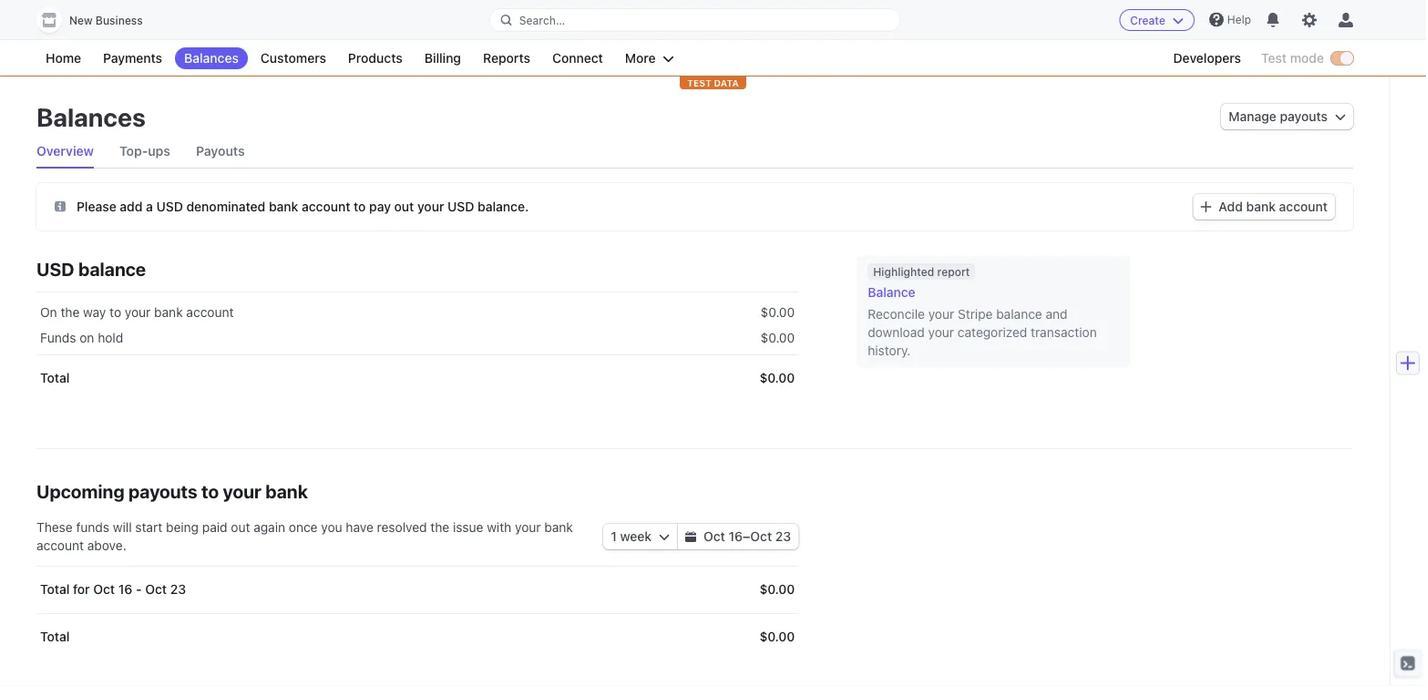 Task type: locate. For each thing, give the bounding box(es) containing it.
connect link
[[543, 47, 612, 69]]

0 vertical spatial out
[[394, 199, 414, 214]]

out right pay
[[394, 199, 414, 214]]

on the way to your bank account
[[40, 305, 234, 320]]

overview
[[36, 144, 94, 159]]

to left pay
[[354, 199, 366, 214]]

2 grid from the top
[[36, 566, 799, 661]]

0 vertical spatial balances
[[184, 51, 239, 66]]

the left issue at the bottom left of page
[[431, 520, 450, 535]]

0 horizontal spatial the
[[61, 305, 80, 320]]

0 vertical spatial svg image
[[1335, 111, 1346, 122]]

1 horizontal spatial balance
[[996, 307, 1042, 322]]

above.
[[87, 538, 126, 553]]

bank inside these funds will start being paid out again once you have resolved the issue with your bank account above.
[[544, 520, 573, 535]]

16
[[729, 529, 743, 544], [118, 582, 133, 597]]

svg image inside add bank account button
[[1201, 201, 1212, 212]]

connect
[[552, 51, 603, 66]]

top-
[[119, 144, 148, 159]]

svg image left add
[[1201, 201, 1212, 212]]

highlighted
[[873, 265, 934, 278]]

customers link
[[251, 47, 335, 69]]

account inside add bank account button
[[1279, 199, 1328, 214]]

usd right a
[[156, 199, 183, 214]]

your right 'way'
[[125, 305, 151, 320]]

total for oct 16 - oct 23
[[40, 582, 186, 597]]

test
[[1261, 51, 1287, 66]]

1 grid from the top
[[36, 293, 799, 402]]

0 horizontal spatial 16
[[118, 582, 133, 597]]

your left 'stripe' on the right of the page
[[928, 307, 954, 322]]

add
[[120, 199, 143, 214]]

balances right payments on the left of page
[[184, 51, 239, 66]]

1 total from the top
[[40, 370, 70, 385]]

0 horizontal spatial payouts
[[128, 480, 197, 502]]

svg image for add bank account
[[1201, 201, 1212, 212]]

balances up overview
[[36, 102, 146, 132]]

1 week button
[[604, 524, 677, 550]]

row containing total for
[[36, 566, 799, 613]]

23 right –
[[775, 529, 791, 544]]

balance
[[78, 258, 146, 279], [996, 307, 1042, 322]]

2 vertical spatial to
[[201, 480, 219, 502]]

a
[[146, 199, 153, 214]]

usd
[[156, 199, 183, 214], [448, 199, 474, 214], [36, 258, 74, 279]]

please
[[77, 199, 116, 214]]

balance up categorized
[[996, 307, 1042, 322]]

developers link
[[1164, 47, 1250, 69]]

0 horizontal spatial balances
[[36, 102, 146, 132]]

to up paid
[[201, 480, 219, 502]]

payouts up start
[[128, 480, 197, 502]]

1 horizontal spatial payouts
[[1280, 109, 1328, 124]]

1 vertical spatial to
[[109, 305, 121, 320]]

these
[[36, 520, 73, 535]]

23 right -
[[170, 582, 186, 597]]

3 total from the top
[[40, 629, 70, 644]]

0 vertical spatial to
[[354, 199, 366, 214]]

stripe
[[958, 307, 993, 322]]

0 horizontal spatial 23
[[170, 582, 186, 597]]

your right with
[[515, 520, 541, 535]]

$0.00 for third row
[[760, 370, 795, 385]]

1 vertical spatial 23
[[170, 582, 186, 597]]

0 vertical spatial 23
[[775, 529, 791, 544]]

bank inside row
[[154, 305, 183, 320]]

svg image for 1 week
[[659, 531, 670, 542]]

0 horizontal spatial balance
[[78, 258, 146, 279]]

on
[[40, 305, 57, 320]]

total down total for oct 16 - oct 23
[[40, 629, 70, 644]]

help
[[1227, 13, 1251, 26]]

svg image right manage payouts
[[1335, 111, 1346, 122]]

1 vertical spatial the
[[431, 520, 450, 535]]

grid containing total for
[[36, 566, 799, 661]]

total left for
[[40, 582, 70, 597]]

1 vertical spatial grid
[[36, 566, 799, 661]]

products link
[[339, 47, 412, 69]]

have
[[346, 520, 374, 535]]

again
[[254, 520, 285, 535]]

23
[[775, 529, 791, 544], [170, 582, 186, 597]]

0 horizontal spatial out
[[231, 520, 250, 535]]

svg image
[[55, 201, 66, 212], [1201, 201, 1212, 212], [659, 531, 670, 542]]

paid
[[202, 520, 227, 535]]

new
[[69, 14, 93, 27]]

on
[[80, 330, 94, 345]]

the right on
[[61, 305, 80, 320]]

total down funds
[[40, 370, 70, 385]]

to inside row
[[109, 305, 121, 320]]

balance up 'way'
[[78, 258, 146, 279]]

payouts inside "popup button"
[[1280, 109, 1328, 124]]

2 horizontal spatial svg image
[[1201, 201, 1212, 212]]

svg image inside "1 week" popup button
[[659, 531, 670, 542]]

account inside these funds will start being paid out again once you have resolved the issue with your bank account above.
[[36, 538, 84, 553]]

total
[[40, 370, 70, 385], [40, 582, 70, 597], [40, 629, 70, 644]]

0 vertical spatial grid
[[36, 293, 799, 402]]

16 inside row
[[118, 582, 133, 597]]

2 vertical spatial total
[[40, 629, 70, 644]]

payouts for manage
[[1280, 109, 1328, 124]]

and
[[1046, 307, 1068, 322]]

0 vertical spatial total
[[40, 370, 70, 385]]

0 horizontal spatial to
[[109, 305, 121, 320]]

usd up on
[[36, 258, 74, 279]]

billing link
[[415, 47, 470, 69]]

1 vertical spatial 16
[[118, 582, 133, 597]]

billing
[[424, 51, 461, 66]]

row
[[36, 293, 799, 329], [36, 322, 799, 355], [36, 355, 799, 402], [36, 566, 799, 613], [36, 613, 799, 661]]

23 inside row
[[170, 582, 186, 597]]

create button
[[1119, 9, 1195, 31]]

tab list
[[36, 135, 1353, 169]]

1 vertical spatial balances
[[36, 102, 146, 132]]

1 horizontal spatial svg image
[[1335, 111, 1346, 122]]

bank right denominated
[[269, 199, 298, 214]]

1 horizontal spatial the
[[431, 520, 450, 535]]

to right 'way'
[[109, 305, 121, 320]]

categorized
[[958, 325, 1027, 340]]

the
[[61, 305, 80, 320], [431, 520, 450, 535]]

resolved
[[377, 520, 427, 535]]

payouts right manage
[[1280, 109, 1328, 124]]

payments
[[103, 51, 162, 66]]

2 row from the top
[[36, 322, 799, 355]]

business
[[96, 14, 143, 27]]

balances link
[[175, 47, 248, 69]]

developers
[[1173, 51, 1241, 66]]

0 horizontal spatial svg image
[[685, 531, 696, 542]]

reports
[[483, 51, 530, 66]]

0 vertical spatial the
[[61, 305, 80, 320]]

bank left '1'
[[544, 520, 573, 535]]

payouts
[[1280, 109, 1328, 124], [128, 480, 197, 502]]

bank right add
[[1246, 199, 1276, 214]]

out right paid
[[231, 520, 250, 535]]

1 vertical spatial balance
[[996, 307, 1042, 322]]

svg image right "1 week" popup button
[[685, 531, 696, 542]]

to
[[354, 199, 366, 214], [109, 305, 121, 320], [201, 480, 219, 502]]

$0.00
[[761, 305, 795, 320], [761, 330, 795, 345], [760, 370, 795, 385], [760, 582, 795, 597], [760, 629, 795, 644]]

account
[[302, 199, 350, 214], [1279, 199, 1328, 214], [186, 305, 234, 320], [36, 538, 84, 553]]

grid containing on the way to your bank account
[[36, 293, 799, 402]]

bank
[[269, 199, 298, 214], [1246, 199, 1276, 214], [154, 305, 183, 320], [265, 480, 308, 502], [544, 520, 573, 535]]

1 row from the top
[[36, 293, 799, 329]]

1 horizontal spatial 16
[[729, 529, 743, 544]]

svg image
[[1335, 111, 1346, 122], [685, 531, 696, 542]]

1 horizontal spatial out
[[394, 199, 414, 214]]

out
[[394, 199, 414, 214], [231, 520, 250, 535]]

svg image right 'week'
[[659, 531, 670, 542]]

1 vertical spatial out
[[231, 520, 250, 535]]

bank right 'way'
[[154, 305, 183, 320]]

0 vertical spatial payouts
[[1280, 109, 1328, 124]]

please add a usd denominated bank account to pay out your usd balance.
[[77, 199, 529, 214]]

test mode
[[1261, 51, 1324, 66]]

more
[[625, 51, 656, 66]]

new business button
[[36, 7, 161, 33]]

Search… text field
[[490, 9, 900, 31]]

oct
[[704, 529, 725, 544], [750, 529, 772, 544], [93, 582, 115, 597], [145, 582, 167, 597]]

1 horizontal spatial svg image
[[659, 531, 670, 542]]

your right pay
[[417, 199, 444, 214]]

mode
[[1290, 51, 1324, 66]]

your up again
[[223, 480, 261, 502]]

usd left balance.
[[448, 199, 474, 214]]

payouts for upcoming
[[128, 480, 197, 502]]

1 vertical spatial payouts
[[128, 480, 197, 502]]

1 vertical spatial total
[[40, 582, 70, 597]]

payouts
[[196, 144, 245, 159]]

tab list containing overview
[[36, 135, 1353, 169]]

3 row from the top
[[36, 355, 799, 402]]

-
[[136, 582, 142, 597]]

svg image left please
[[55, 201, 66, 212]]

4 row from the top
[[36, 566, 799, 613]]

your
[[417, 199, 444, 214], [125, 305, 151, 320], [928, 307, 954, 322], [928, 325, 954, 340], [223, 480, 261, 502], [515, 520, 541, 535]]

grid
[[36, 293, 799, 402], [36, 566, 799, 661]]



Task type: describe. For each thing, give the bounding box(es) containing it.
data
[[714, 77, 739, 88]]

$0.00 for row containing total for
[[760, 582, 795, 597]]

once
[[289, 520, 318, 535]]

your right download
[[928, 325, 954, 340]]

home
[[46, 51, 81, 66]]

row containing on the way to your bank account
[[36, 293, 799, 329]]

week
[[620, 529, 652, 544]]

help button
[[1202, 5, 1259, 34]]

svg image inside manage payouts "popup button"
[[1335, 111, 1346, 122]]

being
[[166, 520, 199, 535]]

manage
[[1229, 109, 1277, 124]]

you
[[321, 520, 342, 535]]

test data
[[687, 77, 739, 88]]

reconcile
[[868, 307, 925, 322]]

download
[[868, 325, 925, 340]]

add
[[1219, 199, 1243, 214]]

2 total from the top
[[40, 582, 70, 597]]

payouts link
[[196, 135, 245, 168]]

total for third row
[[40, 370, 70, 385]]

products
[[348, 51, 403, 66]]

0 horizontal spatial usd
[[36, 258, 74, 279]]

bank inside button
[[1246, 199, 1276, 214]]

1 horizontal spatial balances
[[184, 51, 239, 66]]

0 vertical spatial balance
[[78, 258, 146, 279]]

home link
[[36, 47, 90, 69]]

total for 1st row from the bottom
[[40, 629, 70, 644]]

1
[[611, 529, 617, 544]]

highlighted report balance reconcile your stripe balance and download your categorized transaction history.
[[868, 265, 1097, 358]]

0 vertical spatial 16
[[729, 529, 743, 544]]

new business
[[69, 14, 143, 27]]

search…
[[519, 14, 565, 26]]

usd balance
[[36, 258, 146, 279]]

1 horizontal spatial usd
[[156, 199, 183, 214]]

row containing funds on hold
[[36, 322, 799, 355]]

ups
[[148, 144, 170, 159]]

the inside these funds will start being paid out again once you have resolved the issue with your bank account above.
[[431, 520, 450, 535]]

funds on hold
[[40, 330, 123, 345]]

$0.00 for 1st row from the bottom
[[760, 629, 795, 644]]

$0.00 for row containing funds on hold
[[761, 330, 795, 345]]

report
[[937, 265, 970, 278]]

start
[[135, 520, 162, 535]]

the inside row
[[61, 305, 80, 320]]

add bank account button
[[1193, 194, 1335, 220]]

Search… search field
[[490, 9, 900, 31]]

funds
[[40, 330, 76, 345]]

transaction
[[1031, 325, 1097, 340]]

upcoming
[[36, 480, 124, 502]]

manage payouts button
[[1221, 104, 1353, 129]]

customers
[[261, 51, 326, 66]]

with
[[487, 520, 511, 535]]

hold
[[98, 330, 123, 345]]

upcoming payouts to your bank
[[36, 480, 308, 502]]

bank up once
[[265, 480, 308, 502]]

history.
[[868, 343, 911, 358]]

balance link
[[868, 283, 1119, 302]]

add bank account
[[1219, 199, 1328, 214]]

test
[[687, 77, 712, 88]]

1 horizontal spatial 23
[[775, 529, 791, 544]]

issue
[[453, 520, 483, 535]]

way
[[83, 305, 106, 320]]

top-ups link
[[119, 135, 170, 168]]

2 horizontal spatial usd
[[448, 199, 474, 214]]

balance
[[868, 285, 916, 300]]

–
[[743, 529, 750, 544]]

1 horizontal spatial to
[[201, 480, 219, 502]]

pay
[[369, 199, 391, 214]]

manage payouts
[[1229, 109, 1328, 124]]

denominated
[[186, 199, 266, 214]]

balance inside highlighted report balance reconcile your stripe balance and download your categorized transaction history.
[[996, 307, 1042, 322]]

0 horizontal spatial svg image
[[55, 201, 66, 212]]

create
[[1130, 14, 1165, 26]]

5 row from the top
[[36, 613, 799, 661]]

$0.00 for row containing on the way to your bank account
[[761, 305, 795, 320]]

more button
[[616, 47, 683, 69]]

will
[[113, 520, 132, 535]]

top-ups
[[119, 144, 170, 159]]

reports link
[[474, 47, 539, 69]]

2 horizontal spatial to
[[354, 199, 366, 214]]

balance.
[[478, 199, 529, 214]]

overview link
[[36, 135, 94, 168]]

out inside these funds will start being paid out again once you have resolved the issue with your bank account above.
[[231, 520, 250, 535]]

oct 16 – oct 23
[[704, 529, 791, 544]]

1 week
[[611, 529, 652, 544]]

for
[[73, 582, 90, 597]]

payments link
[[94, 47, 171, 69]]

your inside these funds will start being paid out again once you have resolved the issue with your bank account above.
[[515, 520, 541, 535]]

funds
[[76, 520, 109, 535]]

these funds will start being paid out again once you have resolved the issue with your bank account above.
[[36, 520, 573, 553]]

1 vertical spatial svg image
[[685, 531, 696, 542]]



Task type: vqa. For each thing, say whether or not it's contained in the screenshot.
the bottom the the
yes



